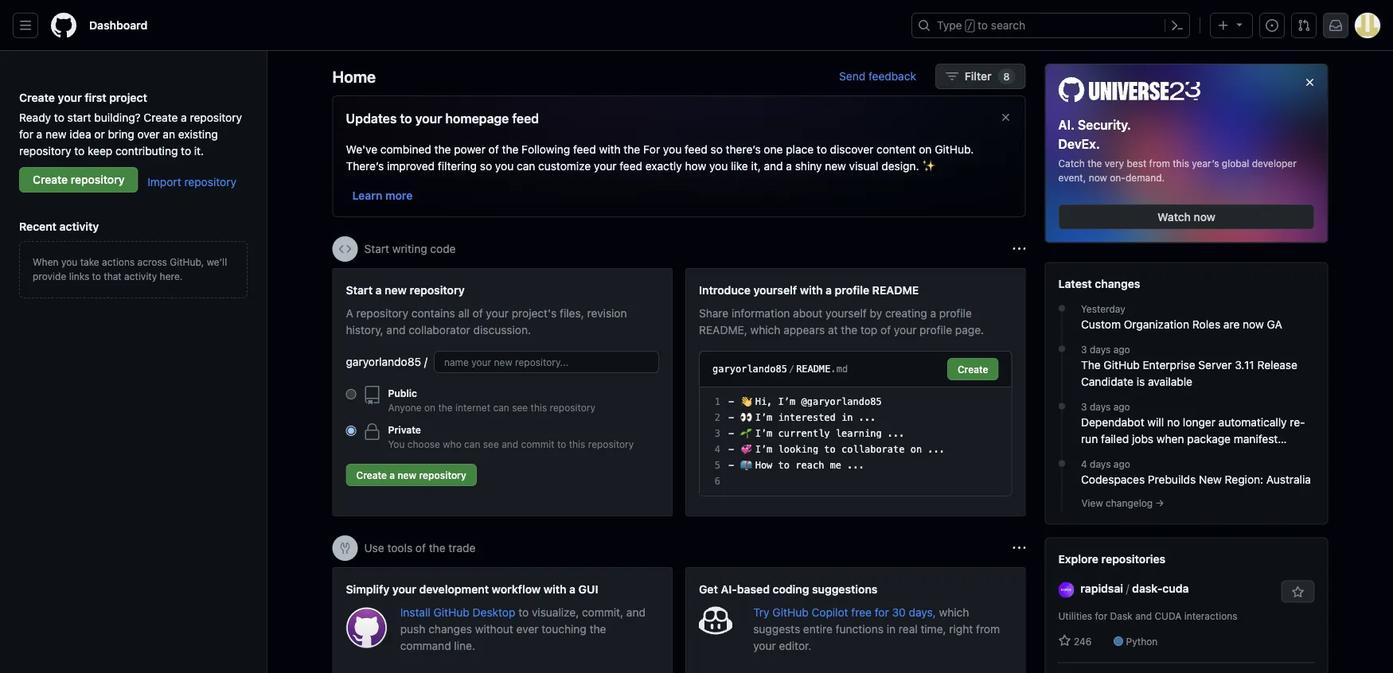 Task type: locate. For each thing, give the bounding box(es) containing it.
repository down who
[[419, 470, 466, 481]]

github inside simplify your development workflow with a gui element
[[434, 606, 470, 619]]

feed up how
[[685, 143, 708, 156]]

... up collaborate
[[888, 428, 905, 439]]

4 inside 4 days ago codespaces prebuilds new region: australia
[[1081, 459, 1087, 470]]

/ for garyorlando85 / readme .md
[[789, 364, 795, 375]]

package
[[1187, 433, 1231, 446]]

repository inside button
[[419, 470, 466, 481]]

to left search
[[978, 19, 988, 32]]

readme,
[[699, 323, 747, 336]]

interactions
[[1184, 611, 1238, 622]]

1 dot fill image from the top
[[1056, 302, 1068, 315]]

this inside public anyone on the internet can see this repository
[[531, 402, 547, 413]]

for left dask
[[1095, 611, 1108, 622]]

2 vertical spatial can
[[464, 439, 480, 450]]

0 vertical spatial days
[[1090, 344, 1111, 356]]

recent
[[19, 220, 57, 233]]

your right customize
[[594, 159, 617, 172]]

/ inside introduce yourself with a profile readme element
[[789, 364, 795, 375]]

3 inside 3 days ago the github enterprise server 3.11 release candidate is available
[[1081, 344, 1087, 356]]

introduce yourself with a profile readme element
[[685, 268, 1026, 517]]

revision
[[587, 307, 627, 320]]

0 horizontal spatial for
[[19, 127, 33, 141]]

functions
[[836, 623, 884, 636]]

8
[[1004, 71, 1010, 82]]

links
[[69, 271, 89, 282]]

none submit inside introduce yourself with a profile readme element
[[947, 358, 999, 381]]

0 horizontal spatial now
[[1089, 172, 1107, 184]]

1 vertical spatial on
[[424, 402, 436, 413]]

3 inside 3 days ago dependabot will no longer automatically re- run failed jobs when package manifest changes
[[1081, 402, 1087, 413]]

project's
[[512, 307, 557, 320]]

repositories
[[1102, 553, 1166, 566]]

1 horizontal spatial yourself
[[826, 307, 867, 320]]

4 right dot fill icon
[[1081, 459, 1087, 470]]

can right who
[[464, 439, 480, 450]]

1 vertical spatial days
[[1090, 402, 1111, 413]]

0 vertical spatial so
[[711, 143, 723, 156]]

to inside to visualize, commit, and push changes without ever touching the command line.
[[518, 606, 529, 619]]

on
[[919, 143, 932, 156], [424, 402, 436, 413], [911, 444, 922, 455]]

days up "dependabot"
[[1090, 402, 1111, 413]]

dashboard link
[[83, 13, 154, 38]]

2 horizontal spatial this
[[1173, 158, 1189, 169]]

the inside to visualize, commit, and push changes without ever touching the command line.
[[590, 623, 606, 636]]

2 vertical spatial 3
[[715, 428, 721, 439]]

changes down install github desktop "link"
[[428, 623, 472, 636]]

universe23 image
[[1058, 77, 1201, 102]]

currently
[[778, 428, 830, 439]]

which down information on the top right of page
[[750, 323, 781, 336]]

/ down collaborator
[[424, 355, 427, 369]]

0 horizontal spatial so
[[480, 159, 492, 172]]

and right commit, in the left bottom of the page
[[626, 606, 646, 619]]

a left shiny
[[786, 159, 792, 172]]

your inside simplify your development workflow with a gui element
[[392, 583, 416, 596]]

enterprise
[[1143, 359, 1195, 372]]

.md
[[831, 364, 848, 375]]

send
[[839, 70, 866, 83]]

3 ago from the top
[[1114, 459, 1130, 470]]

create up ready
[[19, 91, 55, 104]]

yourself inside share information about yourself by creating a profile readme, which appears at the top of your profile page.
[[826, 307, 867, 320]]

run
[[1081, 433, 1098, 446]]

see right who
[[483, 439, 499, 450]]

of right top
[[881, 323, 891, 336]]

latest changes
[[1058, 278, 1140, 291]]

4 inside 1 - 👋 hi, i'm @garyorlando85 2 - 👀 i'm interested in ... 3 - 🌱 i'm currently learning ... 4 - 💞️ i'm looking to collaborate on ... 5 - 📫 how to reach me ... 6
[[715, 444, 721, 455]]

issue opened image
[[1266, 19, 1279, 32]]

1 horizontal spatial this
[[569, 439, 585, 450]]

with up visualize,
[[544, 583, 567, 596]]

2 vertical spatial dot fill image
[[1056, 400, 1068, 413]]

can inside private you choose who can see and commit to this repository
[[464, 439, 480, 450]]

0 vertical spatial see
[[512, 402, 528, 413]]

1 vertical spatial why am i seeing this? image
[[1013, 542, 1026, 555]]

1 horizontal spatial which
[[939, 606, 969, 619]]

1 vertical spatial 3
[[1081, 402, 1087, 413]]

1 vertical spatial from
[[976, 623, 1000, 636]]

of inside share information about yourself by creating a profile readme, which appears at the top of your profile page.
[[881, 323, 891, 336]]

and down one
[[764, 159, 783, 172]]

in down @garyorlando85
[[842, 412, 853, 424]]

garyorlando85 for garyorlando85 / readme .md
[[713, 364, 787, 375]]

0 horizontal spatial from
[[976, 623, 1000, 636]]

/ for type / to search
[[967, 21, 973, 32]]

which up right
[[939, 606, 969, 619]]

for left 30
[[875, 606, 889, 619]]

command palette image
[[1171, 19, 1184, 32]]

discover
[[830, 143, 874, 156]]

trade
[[449, 542, 476, 555]]

github up 'suggests'
[[773, 606, 809, 619]]

0 horizontal spatial garyorlando85
[[346, 355, 421, 369]]

profile left page.
[[920, 323, 952, 336]]

you inside when you take actions across github, we'll provide links to that activity here.
[[61, 256, 77, 268]]

your inside share information about yourself by creating a profile readme, which appears at the top of your profile page.
[[894, 323, 917, 336]]

2 vertical spatial days
[[1090, 459, 1111, 470]]

activity down across
[[124, 271, 157, 282]]

4 up 5
[[715, 444, 721, 455]]

2 why am i seeing this? image from the top
[[1013, 542, 1026, 555]]

garyorlando85 inside create a new repository element
[[346, 355, 421, 369]]

0 vertical spatial dot fill image
[[1056, 302, 1068, 315]]

start
[[67, 111, 91, 124]]

a repository contains all of your project's files, revision history, and collaborator discussion.
[[346, 307, 627, 336]]

to inside when you take actions across github, we'll provide links to that activity here.
[[92, 271, 101, 282]]

ago for is
[[1114, 344, 1130, 356]]

your up 'combined'
[[415, 111, 442, 126]]

for down ready
[[19, 127, 33, 141]]

project
[[109, 91, 147, 104]]

changes down failed
[[1081, 449, 1125, 463]]

lock image
[[363, 423, 382, 442]]

the left following
[[502, 143, 519, 156]]

0 vertical spatial now
[[1089, 172, 1107, 184]]

2 vertical spatial with
[[544, 583, 567, 596]]

yourself up at
[[826, 307, 867, 320]]

developer
[[1252, 158, 1297, 169]]

more
[[385, 189, 413, 202]]

there's
[[726, 143, 761, 156]]

ago inside 4 days ago codespaces prebuilds new region: australia
[[1114, 459, 1130, 470]]

1 horizontal spatial can
[[493, 402, 509, 413]]

failed
[[1101, 433, 1129, 446]]

0 horizontal spatial which
[[750, 323, 781, 336]]

dot fill image
[[1056, 302, 1068, 315], [1056, 343, 1068, 356], [1056, 400, 1068, 413]]

ago
[[1114, 344, 1130, 356], [1114, 402, 1130, 413], [1114, 459, 1130, 470]]

2 vertical spatial this
[[569, 439, 585, 450]]

5 - from the top
[[728, 460, 734, 471]]

appears
[[784, 323, 825, 336]]

1 vertical spatial in
[[887, 623, 896, 636]]

your down creating
[[894, 323, 917, 336]]

your inside we've combined the power of the following feed with the for you feed so there's one place to discover content on github. there's improved filtering so you can customize your feed exactly how you like it, and a shiny new visual design. ✨
[[594, 159, 617, 172]]

dependabot
[[1081, 416, 1145, 429]]

bring
[[108, 127, 134, 141]]

1 horizontal spatial in
[[887, 623, 896, 636]]

coding
[[773, 583, 809, 596]]

new down discover
[[825, 159, 846, 172]]

ago inside 3 days ago the github enterprise server 3.11 release candidate is available
[[1114, 344, 1130, 356]]

garyorlando85 up 👋
[[713, 364, 787, 375]]

to left start on the top of the page
[[54, 111, 64, 124]]

0 vertical spatial why am i seeing this? image
[[1013, 243, 1026, 256]]

2 horizontal spatial with
[[800, 283, 823, 297]]

in left real
[[887, 623, 896, 636]]

on inside we've combined the power of the following feed with the for you feed so there's one place to discover content on github. there's improved filtering so you can customize your feed exactly how you like it, and a shiny new visual design. ✨
[[919, 143, 932, 156]]

get
[[699, 583, 718, 596]]

this
[[1173, 158, 1189, 169], [531, 402, 547, 413], [569, 439, 585, 450]]

🌱
[[740, 428, 750, 439]]

1 horizontal spatial now
[[1194, 210, 1216, 223]]

and inside "a repository contains all of your project's files, revision history, and collaborator discussion."
[[386, 323, 406, 336]]

3 down 2 on the right of page
[[715, 428, 721, 439]]

1 vertical spatial dot fill image
[[1056, 343, 1068, 356]]

home
[[332, 67, 376, 86]]

of right power
[[489, 143, 499, 156]]

see
[[512, 402, 528, 413], [483, 439, 499, 450]]

repository down ready
[[19, 144, 71, 157]]

2 horizontal spatial for
[[1095, 611, 1108, 622]]

this right commit
[[569, 439, 585, 450]]

/ inside "explore repositories" navigation
[[1126, 582, 1129, 596]]

6
[[715, 476, 721, 487]]

provide
[[33, 271, 66, 282]]

2 vertical spatial ago
[[1114, 459, 1130, 470]]

private you choose who can see and commit to this repository
[[388, 424, 634, 450]]

garyorlando85
[[346, 355, 421, 369], [713, 364, 787, 375]]

1 horizontal spatial activity
[[124, 271, 157, 282]]

1 horizontal spatial readme
[[872, 283, 919, 297]]

github inside 3 days ago the github enterprise server 3.11 release candidate is available
[[1104, 359, 1140, 372]]

start
[[364, 242, 389, 256], [346, 283, 373, 297]]

/ inside create a new repository element
[[424, 355, 427, 369]]

create down lock icon
[[356, 470, 387, 481]]

1 vertical spatial start
[[346, 283, 373, 297]]

changes inside to visualize, commit, and push changes without ever touching the command line.
[[428, 623, 472, 636]]

create inside button
[[356, 470, 387, 481]]

on inside public anyone on the internet can see this repository
[[424, 402, 436, 413]]

0 vertical spatial changes
[[1095, 278, 1140, 291]]

exactly
[[646, 159, 682, 172]]

1 vertical spatial activity
[[124, 271, 157, 282]]

yourself up information on the top right of page
[[754, 283, 797, 297]]

install github desktop
[[400, 606, 518, 619]]

based
[[737, 583, 770, 596]]

1 vertical spatial which
[[939, 606, 969, 619]]

/ left the dask- at the right of the page
[[1126, 582, 1129, 596]]

x image
[[1000, 111, 1012, 124]]

- left "📫"
[[728, 460, 734, 471]]

are
[[1224, 318, 1240, 331]]

server
[[1198, 359, 1232, 372]]

this inside private you choose who can see and commit to this repository
[[569, 439, 585, 450]]

to right commit
[[557, 439, 566, 450]]

1 - from the top
[[728, 396, 734, 408]]

github inside get ai-based coding suggestions element
[[773, 606, 809, 619]]

ever
[[516, 623, 539, 636]]

to right how
[[778, 460, 790, 471]]

repository right commit
[[588, 439, 634, 450]]

2 dot fill image from the top
[[1056, 343, 1068, 356]]

1 why am i seeing this? image from the top
[[1013, 243, 1026, 256]]

contains
[[411, 307, 455, 320]]

days inside 4 days ago codespaces prebuilds new region: australia
[[1090, 459, 1111, 470]]

to up 'combined'
[[400, 111, 412, 126]]

feed left exactly
[[620, 159, 643, 172]]

a inside share information about yourself by creating a profile readme, which appears at the top of your profile page.
[[930, 307, 936, 320]]

there's
[[346, 159, 384, 172]]

- left 💞️
[[728, 444, 734, 455]]

can right internet
[[493, 402, 509, 413]]

1 horizontal spatial see
[[512, 402, 528, 413]]

1 horizontal spatial from
[[1149, 158, 1170, 169]]

devex.
[[1058, 136, 1100, 151]]

this up commit
[[531, 402, 547, 413]]

3 dot fill image from the top
[[1056, 400, 1068, 413]]

i'm
[[778, 396, 796, 408], [755, 412, 773, 424], [755, 428, 773, 439], [755, 444, 773, 455]]

the left trade at the bottom of page
[[429, 542, 446, 555]]

and inside we've combined the power of the following feed with the for you feed so there's one place to discover content on github. there's improved filtering so you can customize your feed exactly how you like it, and a shiny new visual design. ✨
[[764, 159, 783, 172]]

changes
[[1095, 278, 1140, 291], [1081, 449, 1125, 463], [428, 623, 472, 636]]

best
[[1127, 158, 1147, 169]]

0 horizontal spatial this
[[531, 402, 547, 413]]

0 vertical spatial 4
[[715, 444, 721, 455]]

2 vertical spatial changes
[[428, 623, 472, 636]]

so left there's
[[711, 143, 723, 156]]

from inside 'ai. security. devex. catch the very best from this year's global developer event, now on-demand.'
[[1149, 158, 1170, 169]]

1 vertical spatial readme
[[796, 364, 831, 375]]

create your first project ready to start building? create a repository for a new idea or bring over an existing repository to keep contributing to it.
[[19, 91, 242, 157]]

entire
[[803, 623, 833, 636]]

the inside share information about yourself by creating a profile readme, which appears at the top of your profile page.
[[841, 323, 858, 336]]

2 horizontal spatial can
[[517, 159, 535, 172]]

2 vertical spatial on
[[911, 444, 922, 455]]

will
[[1148, 416, 1164, 429]]

plus image
[[1217, 19, 1230, 32]]

now right watch
[[1194, 210, 1216, 223]]

content
[[877, 143, 916, 156]]

0 vertical spatial from
[[1149, 158, 1170, 169]]

to up me
[[824, 444, 836, 455]]

repository up contains
[[410, 283, 465, 297]]

tools image
[[339, 542, 351, 555]]

days for dependabot
[[1090, 402, 1111, 413]]

with inside we've combined the power of the following feed with the for you feed so there's one place to discover content on github. there's improved filtering so you can customize your feed exactly how you like it, and a shiny new visual design. ✨
[[599, 143, 621, 156]]

days for codespaces
[[1090, 459, 1111, 470]]

0 vertical spatial activity
[[59, 220, 99, 233]]

it,
[[751, 159, 761, 172]]

2 vertical spatial now
[[1243, 318, 1264, 331]]

days for the
[[1090, 344, 1111, 356]]

ago down custom
[[1114, 344, 1130, 356]]

and inside "explore repositories" navigation
[[1135, 611, 1152, 622]]

1 vertical spatial now
[[1194, 210, 1216, 223]]

/ down appears
[[789, 364, 795, 375]]

now left ga
[[1243, 318, 1264, 331]]

ai.
[[1058, 117, 1075, 132]]

ago inside 3 days ago dependabot will no longer automatically re- run failed jobs when package manifest changes
[[1114, 402, 1130, 413]]

0 vertical spatial yourself
[[754, 283, 797, 297]]

1 vertical spatial changes
[[1081, 449, 1125, 463]]

following
[[522, 143, 570, 156]]

in inside 1 - 👋 hi, i'm @garyorlando85 2 - 👀 i'm interested in ... 3 - 🌱 i'm currently learning ... 4 - 💞️ i'm looking to collaborate on ... 5 - 📫 how to reach me ... 6
[[842, 412, 853, 424]]

1 vertical spatial see
[[483, 439, 499, 450]]

why am i seeing this? image
[[1013, 243, 1026, 256], [1013, 542, 1026, 555]]

to up ever
[[518, 606, 529, 619]]

3 - from the top
[[728, 428, 734, 439]]

0 vertical spatial 3
[[1081, 344, 1087, 356]]

start inside create a new repository element
[[346, 283, 373, 297]]

you up links
[[61, 256, 77, 268]]

so down power
[[480, 159, 492, 172]]

0 vertical spatial with
[[599, 143, 621, 156]]

from up "demand."
[[1149, 158, 1170, 169]]

and left commit
[[502, 439, 518, 450]]

a
[[346, 307, 353, 320]]

1 horizontal spatial for
[[875, 606, 889, 619]]

1 vertical spatial yourself
[[826, 307, 867, 320]]

dot fill image for dependabot will no longer automatically re- run failed jobs when package manifest changes
[[1056, 400, 1068, 413]]

roles
[[1192, 318, 1221, 331]]

0 horizontal spatial in
[[842, 412, 853, 424]]

re-
[[1290, 416, 1305, 429]]

for
[[19, 127, 33, 141], [875, 606, 889, 619], [1095, 611, 1108, 622]]

looking
[[778, 444, 819, 455]]

1 horizontal spatial with
[[599, 143, 621, 156]]

0 vertical spatial in
[[842, 412, 853, 424]]

1 horizontal spatial garyorlando85
[[713, 364, 787, 375]]

your up start on the top of the page
[[58, 91, 82, 104]]

send feedback link
[[839, 68, 916, 85]]

1 horizontal spatial github
[[773, 606, 809, 619]]

a left gui
[[569, 583, 576, 596]]

/ for garyorlando85 /
[[424, 355, 427, 369]]

the left internet
[[438, 402, 453, 413]]

on up ✨
[[919, 143, 932, 156]]

0 vertical spatial on
[[919, 143, 932, 156]]

on-
[[1110, 172, 1126, 184]]

workflow
[[492, 583, 541, 596]]

ai. security. devex. catch the very best from this year's global developer event, now on-demand.
[[1058, 117, 1297, 184]]

1 vertical spatial ago
[[1114, 402, 1130, 413]]

1 vertical spatial this
[[531, 402, 547, 413]]

type
[[937, 19, 962, 32]]

1 ago from the top
[[1114, 344, 1130, 356]]

and right dask
[[1135, 611, 1152, 622]]

None submit
[[947, 358, 999, 381]]

0 vertical spatial which
[[750, 323, 781, 336]]

0 horizontal spatial 4
[[715, 444, 721, 455]]

candidate
[[1081, 375, 1134, 389]]

0 vertical spatial ago
[[1114, 344, 1130, 356]]

repository inside "a repository contains all of your project's files, revision history, and collaborator discussion."
[[356, 307, 408, 320]]

activity up the take
[[59, 220, 99, 233]]

profile
[[835, 283, 869, 297], [939, 307, 972, 320], [920, 323, 952, 336]]

new left idea
[[45, 127, 67, 141]]

0 horizontal spatial github
[[434, 606, 470, 619]]

can
[[517, 159, 535, 172], [493, 402, 509, 413], [464, 439, 480, 450]]

which inside 'which suggests entire functions in real time, right from your editor.'
[[939, 606, 969, 619]]

now left on-
[[1089, 172, 1107, 184]]

days inside 3 days ago the github enterprise server 3.11 release candidate is available
[[1090, 344, 1111, 356]]

see up private you choose who can see and commit to this repository
[[512, 402, 528, 413]]

feed
[[512, 111, 539, 126], [573, 143, 596, 156], [685, 143, 708, 156], [620, 159, 643, 172]]

in
[[842, 412, 853, 424], [887, 623, 896, 636]]

get ai-based coding suggestions element
[[685, 568, 1026, 674]]

4 - from the top
[[728, 444, 734, 455]]

days inside 3 days ago dependabot will no longer automatically re- run failed jobs when package manifest changes
[[1090, 402, 1111, 413]]

on inside 1 - 👋 hi, i'm @garyorlando85 2 - 👀 i'm interested in ... 3 - 🌱 i'm currently learning ... 4 - 💞️ i'm looking to collaborate on ... 5 - 📫 how to reach me ... 6
[[911, 444, 922, 455]]

2 ago from the top
[[1114, 402, 1130, 413]]

days up the
[[1090, 344, 1111, 356]]

2 horizontal spatial now
[[1243, 318, 1264, 331]]

from inside 'which suggests entire functions in real time, right from your editor.'
[[976, 623, 1000, 636]]

readme up creating
[[872, 283, 919, 297]]

2 horizontal spatial github
[[1104, 359, 1140, 372]]

garyorlando85 / readme .md
[[713, 364, 848, 375]]

and inside to visualize, commit, and push changes without ever touching the command line.
[[626, 606, 646, 619]]

on right collaborate
[[911, 444, 922, 455]]

1 vertical spatial 4
[[1081, 459, 1087, 470]]

1 vertical spatial can
[[493, 402, 509, 413]]

0 vertical spatial can
[[517, 159, 535, 172]]

new down writing
[[385, 283, 407, 297]]

can down following
[[517, 159, 535, 172]]

→
[[1156, 498, 1164, 509]]

- left 👋
[[728, 396, 734, 408]]

create for create a new repository
[[356, 470, 387, 481]]

1 horizontal spatial so
[[711, 143, 723, 156]]

0 horizontal spatial readme
[[796, 364, 831, 375]]

github down development
[[434, 606, 470, 619]]

ai-
[[721, 583, 737, 596]]

your inside "a repository contains all of your project's files, revision history, and collaborator discussion."
[[486, 307, 509, 320]]

0 horizontal spatial can
[[464, 439, 480, 450]]

garyorlando85 inside introduce yourself with a profile readme element
[[713, 364, 787, 375]]

2 vertical spatial profile
[[920, 323, 952, 336]]

keep
[[88, 144, 112, 157]]

codespaces prebuilds new region: australia link
[[1081, 472, 1315, 489]]

your down 'suggests'
[[753, 639, 776, 652]]

the right at
[[841, 323, 858, 336]]

and inside private you choose who can see and commit to this repository
[[502, 439, 518, 450]]

None radio
[[346, 389, 356, 400], [346, 426, 356, 436], [346, 389, 356, 400], [346, 426, 356, 436]]

a
[[181, 111, 187, 124], [36, 127, 42, 141], [786, 159, 792, 172], [376, 283, 382, 297], [826, 283, 832, 297], [930, 307, 936, 320], [390, 470, 395, 481], [569, 583, 576, 596]]

one
[[764, 143, 783, 156]]

3 days ago the github enterprise server 3.11 release candidate is available
[[1081, 344, 1298, 389]]

and right history,
[[386, 323, 406, 336]]

- left 👀 in the bottom right of the page
[[728, 412, 734, 424]]

0 horizontal spatial see
[[483, 439, 499, 450]]

install github desktop link
[[400, 606, 518, 619]]

garyorlando85 for garyorlando85 /
[[346, 355, 421, 369]]

3 up the
[[1081, 344, 1087, 356]]

of inside "a repository contains all of your project's files, revision history, and collaborator discussion."
[[473, 307, 483, 320]]

1 horizontal spatial 4
[[1081, 459, 1087, 470]]

0 vertical spatial start
[[364, 242, 389, 256]]

/ inside type / to search
[[967, 21, 973, 32]]

code
[[430, 242, 456, 256]]

to down the take
[[92, 271, 101, 282]]

readme down appears
[[796, 364, 831, 375]]

0 vertical spatial this
[[1173, 158, 1189, 169]]

activity inside when you take actions across github, we'll provide links to that activity here.
[[124, 271, 157, 282]]



Task type: vqa. For each thing, say whether or not it's contained in the screenshot.


Task type: describe. For each thing, give the bounding box(es) containing it.
we've
[[346, 143, 377, 156]]

... up "learning"
[[859, 412, 876, 424]]

your inside 'which suggests entire functions in real time, right from your editor.'
[[753, 639, 776, 652]]

that
[[104, 271, 122, 282]]

information
[[732, 307, 790, 320]]

can inside public anyone on the internet can see this repository
[[493, 402, 509, 413]]

use
[[364, 542, 384, 555]]

github for which suggests entire functions in real time, right from your editor.
[[773, 606, 809, 619]]

yesterday custom organization roles are now ga
[[1081, 304, 1282, 331]]

simplify
[[346, 583, 390, 596]]

start for start a new repository
[[346, 283, 373, 297]]

create for create your first project ready to start building? create a repository for a new idea or bring over an existing repository to keep contributing to it.
[[19, 91, 55, 104]]

0 horizontal spatial with
[[544, 583, 567, 596]]

feed up customize
[[573, 143, 596, 156]]

new inside button
[[398, 470, 417, 481]]

repository inside public anyone on the internet can see this repository
[[550, 402, 596, 413]]

learn more link
[[352, 189, 413, 202]]

the inside public anyone on the internet can see this repository
[[438, 402, 453, 413]]

1 vertical spatial profile
[[939, 307, 972, 320]]

create a new repository
[[356, 470, 466, 481]]

your inside create your first project ready to start building? create a repository for a new idea or bring over an existing repository to keep contributing to it.
[[58, 91, 82, 104]]

star this repository image
[[1292, 586, 1304, 599]]

dot fill image for the github enterprise server 3.11 release candidate is available
[[1056, 343, 1068, 356]]

simplify your development workflow with a gui element
[[332, 568, 673, 674]]

github desktop image
[[346, 607, 388, 649]]

codespaces
[[1081, 473, 1145, 487]]

i'm down hi,
[[755, 412, 773, 424]]

a up existing
[[181, 111, 187, 124]]

collaborator
[[409, 323, 470, 336]]

catch
[[1058, 158, 1085, 169]]

how
[[755, 460, 773, 471]]

push
[[400, 623, 425, 636]]

homepage
[[445, 111, 509, 126]]

i'm up how
[[755, 444, 773, 455]]

cuda
[[1163, 582, 1189, 596]]

view
[[1082, 498, 1103, 509]]

1 vertical spatial with
[[800, 283, 823, 297]]

star image
[[1058, 635, 1071, 648]]

ago for failed
[[1114, 402, 1130, 413]]

create a new repository button
[[346, 464, 477, 486]]

without
[[475, 623, 513, 636]]

github for to visualize, commit, and push changes without ever touching the command line.
[[434, 606, 470, 619]]

github,
[[170, 256, 204, 268]]

which inside share information about yourself by creating a profile readme, which appears at the top of your profile page.
[[750, 323, 781, 336]]

repository inside private you choose who can see and commit to this repository
[[588, 439, 634, 450]]

type / to search
[[937, 19, 1026, 32]]

github.
[[935, 143, 974, 156]]

git pull request image
[[1298, 19, 1310, 32]]

start for start writing code
[[364, 242, 389, 256]]

you left like
[[709, 159, 728, 172]]

about
[[793, 307, 823, 320]]

for inside create your first project ready to start building? create a repository for a new idea or bring over an existing repository to keep contributing to it.
[[19, 127, 33, 141]]

start a new repository
[[346, 283, 465, 297]]

touching
[[542, 623, 587, 636]]

... right collaborate
[[928, 444, 945, 455]]

interested
[[778, 412, 836, 424]]

design.
[[882, 159, 919, 172]]

create a new repository element
[[346, 282, 659, 493]]

try
[[753, 606, 770, 619]]

of inside we've combined the power of the following feed with the for you feed so there's one place to discover content on github. there's improved filtering so you can customize your feed exactly how you like it, and a shiny new visual design. ✨
[[489, 143, 499, 156]]

a inside button
[[390, 470, 395, 481]]

commit,
[[582, 606, 623, 619]]

new inside we've combined the power of the following feed with the for you feed so there's one place to discover content on github. there's improved filtering so you can customize your feed exactly how you like it, and a shiny new visual design. ✨
[[825, 159, 846, 172]]

shiny
[[795, 159, 822, 172]]

the inside 'ai. security. devex. catch the very best from this year's global developer event, now on-demand.'
[[1088, 158, 1102, 169]]

this inside 'ai. security. devex. catch the very best from this year's global developer event, now on-demand.'
[[1173, 158, 1189, 169]]

see inside public anyone on the internet can see this repository
[[512, 402, 528, 413]]

available
[[1148, 375, 1193, 389]]

repository up existing
[[190, 111, 242, 124]]

command
[[400, 639, 451, 652]]

feedback
[[869, 70, 916, 83]]

filter image
[[946, 70, 958, 83]]

choose
[[407, 439, 440, 450]]

repository down it.
[[184, 175, 236, 188]]

public anyone on the internet can see this repository
[[388, 388, 596, 413]]

hi,
[[755, 396, 773, 408]]

actions
[[102, 256, 135, 268]]

here.
[[160, 271, 183, 282]]

creating
[[885, 307, 927, 320]]

rapidsai / dask-cuda
[[1081, 582, 1189, 596]]

5
[[715, 460, 721, 471]]

code image
[[339, 243, 351, 256]]

dependabot will no longer automatically re- run failed jobs when package manifest changes link
[[1081, 414, 1315, 463]]

close image
[[1304, 76, 1316, 89]]

notifications image
[[1330, 19, 1342, 32]]

commit
[[521, 439, 555, 450]]

security.
[[1078, 117, 1131, 132]]

view changelog → link
[[1082, 498, 1164, 509]]

idea
[[70, 127, 91, 141]]

to left it.
[[181, 144, 191, 157]]

explore element
[[1045, 64, 1328, 674]]

/ for rapidsai / dask-cuda
[[1126, 582, 1129, 596]]

building?
[[94, 111, 141, 124]]

3 inside 1 - 👋 hi, i'm @garyorlando85 2 - 👀 i'm interested in ... 3 - 🌱 i'm currently learning ... 4 - 💞️ i'm looking to collaborate on ... 5 - 📫 how to reach me ... 6
[[715, 428, 721, 439]]

3 for dependabot will no longer automatically re- run failed jobs when package manifest changes
[[1081, 402, 1087, 413]]

to inside private you choose who can see and commit to this repository
[[557, 439, 566, 450]]

create for create repository
[[33, 173, 68, 186]]

in inside 'which suggests entire functions in real time, right from your editor.'
[[887, 623, 896, 636]]

@rapidsai profile image
[[1058, 582, 1074, 598]]

internet
[[455, 402, 490, 413]]

organization
[[1124, 318, 1189, 331]]

collaborate
[[842, 444, 905, 455]]

i'm right 🌱
[[755, 428, 773, 439]]

30
[[892, 606, 906, 619]]

a up history,
[[376, 283, 382, 297]]

now inside yesterday custom organization roles are now ga
[[1243, 318, 1264, 331]]

changes inside 3 days ago dependabot will no longer automatically re- run failed jobs when package manifest changes
[[1081, 449, 1125, 463]]

public
[[388, 388, 417, 399]]

dot fill image for custom organization roles are now ga
[[1056, 302, 1068, 315]]

can inside we've combined the power of the following feed with the for you feed so there's one place to discover content on github. there's improved filtering so you can customize your feed exactly how you like it, and a shiny new visual design. ✨
[[517, 159, 535, 172]]

0 vertical spatial profile
[[835, 283, 869, 297]]

history,
[[346, 323, 383, 336]]

custom organization roles are now ga link
[[1081, 317, 1315, 333]]

Repository name text field
[[434, 351, 659, 373]]

0 horizontal spatial yourself
[[754, 283, 797, 297]]

why am i seeing this? image for introduce yourself with a profile readme
[[1013, 243, 1026, 256]]

1 vertical spatial so
[[480, 159, 492, 172]]

0 vertical spatial readme
[[872, 283, 919, 297]]

you right filtering
[[495, 159, 514, 172]]

start writing code
[[364, 242, 456, 256]]

longer
[[1183, 416, 1216, 429]]

python
[[1126, 637, 1158, 648]]

we've combined the power of the following feed with the for you feed so there's one place to discover content on github. there's improved filtering so you can customize your feed exactly how you like it, and a shiny new visual design. ✨
[[346, 143, 974, 172]]

1
[[715, 396, 721, 408]]

automatically
[[1219, 416, 1287, 429]]

i'm right hi,
[[778, 396, 796, 408]]

explore repositories navigation
[[1045, 538, 1328, 674]]

the left the for on the top of the page
[[624, 143, 640, 156]]

create up an
[[144, 111, 178, 124]]

for inside get ai-based coding suggestions element
[[875, 606, 889, 619]]

reach
[[796, 460, 824, 471]]

try github copilot free for 30 days,
[[753, 606, 939, 619]]

4 days ago codespaces prebuilds new region: australia
[[1081, 459, 1311, 487]]

a up share information about yourself by creating a profile readme, which appears at the top of your profile page.
[[826, 283, 832, 297]]

you up exactly
[[663, 143, 682, 156]]

... right me
[[847, 460, 865, 471]]

why am i seeing this? image for get ai-based coding suggestions
[[1013, 542, 1026, 555]]

triangle down image
[[1233, 18, 1246, 31]]

now inside 'ai. security. devex. catch the very best from this year's global developer event, now on-demand.'
[[1089, 172, 1107, 184]]

anyone
[[388, 402, 422, 413]]

introduce yourself with a profile readme
[[699, 283, 919, 297]]

at
[[828, 323, 838, 336]]

discussion.
[[473, 323, 531, 336]]

latest
[[1058, 278, 1092, 291]]

to down idea
[[74, 144, 85, 157]]

ga
[[1267, 318, 1282, 331]]

visualize,
[[532, 606, 579, 619]]

repository down keep
[[71, 173, 125, 186]]

💞️
[[740, 444, 750, 455]]

the
[[1081, 359, 1101, 372]]

utilities
[[1058, 611, 1092, 622]]

dask-
[[1132, 582, 1163, 596]]

new
[[1199, 473, 1222, 487]]

a inside we've combined the power of the following feed with the for you feed so there's one place to discover content on github. there's improved filtering so you can customize your feed exactly how you like it, and a shiny new visual design. ✨
[[786, 159, 792, 172]]

a down ready
[[36, 127, 42, 141]]

yesterday
[[1081, 304, 1126, 315]]

suggests
[[753, 623, 800, 636]]

of right tools
[[416, 542, 426, 555]]

share
[[699, 307, 729, 320]]

repo image
[[363, 386, 382, 405]]

filter
[[965, 70, 992, 83]]

for inside "explore repositories" navigation
[[1095, 611, 1108, 622]]

tools
[[387, 542, 413, 555]]

2 - from the top
[[728, 412, 734, 424]]

homepage image
[[51, 13, 76, 38]]

contributing
[[115, 144, 178, 157]]

create repository
[[33, 173, 125, 186]]

0 horizontal spatial activity
[[59, 220, 99, 233]]

new inside create your first project ready to start building? create a repository for a new idea or bring over an existing repository to keep contributing to it.
[[45, 127, 67, 141]]

👀
[[740, 412, 750, 424]]

see inside private you choose who can see and commit to this repository
[[483, 439, 499, 450]]

3 for the github enterprise server 3.11 release candidate is available
[[1081, 344, 1087, 356]]

editor.
[[779, 639, 812, 652]]

dot fill image
[[1056, 457, 1068, 470]]

to inside we've combined the power of the following feed with the for you feed so there's one place to discover content on github. there's improved filtering so you can customize your feed exactly how you like it, and a shiny new visual design. ✨
[[817, 143, 827, 156]]

the up filtering
[[434, 143, 451, 156]]

feed up following
[[512, 111, 539, 126]]



